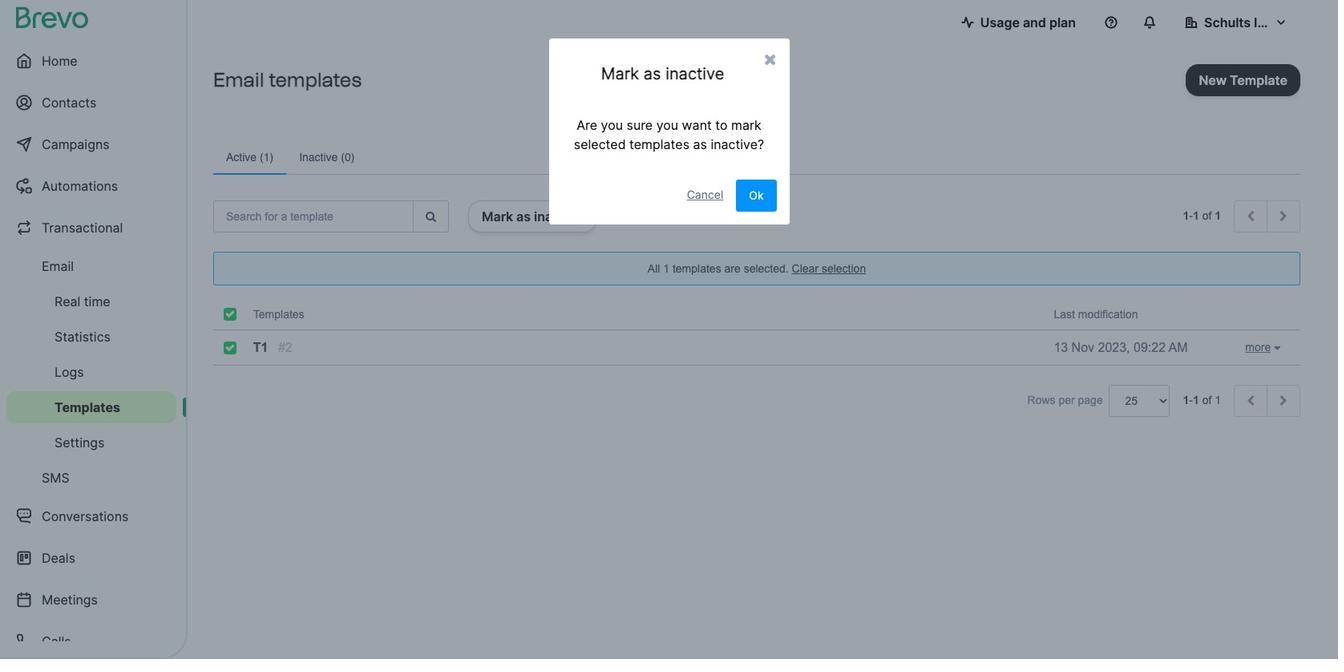 Task type: locate. For each thing, give the bounding box(es) containing it.
email for email templates
[[213, 68, 264, 91]]

2 ( from the left
[[341, 151, 345, 164]]

ok
[[749, 188, 764, 202]]

conversations link
[[6, 497, 176, 536]]

( right active
[[260, 151, 264, 164]]

2
[[285, 341, 293, 355]]

( right inactive
[[341, 151, 345, 164]]

home link
[[6, 42, 176, 80]]

0 vertical spatial mark
[[601, 64, 639, 83]]

0 vertical spatial mark as inactive
[[601, 64, 725, 83]]

statistics link
[[6, 321, 176, 353]]

templates
[[253, 308, 304, 321], [55, 399, 120, 415]]

mark
[[601, 64, 639, 83], [482, 209, 513, 225]]

templates up inactive
[[269, 68, 362, 91]]

0 vertical spatial templates
[[253, 308, 304, 321]]

1 horizontal spatial inactive
[[666, 64, 725, 83]]

0 horizontal spatial (
[[260, 151, 264, 164]]

0 vertical spatial 1 - 1 of 1
[[1183, 209, 1222, 222]]

rows
[[1028, 394, 1056, 406]]

1 horizontal spatial (
[[341, 151, 345, 164]]

0 horizontal spatial )
[[270, 151, 274, 164]]

and
[[1023, 14, 1047, 30]]

inactive
[[666, 64, 725, 83], [534, 209, 583, 225]]

2 vertical spatial as
[[517, 209, 531, 225]]

1 horizontal spatial mark
[[601, 64, 639, 83]]

new template button
[[1187, 64, 1301, 96]]

modification
[[1079, 308, 1139, 321]]

statistics
[[55, 329, 111, 345]]

email up active
[[213, 68, 264, 91]]

#
[[278, 341, 285, 355]]

contacts link
[[6, 83, 176, 122]]

usage and plan
[[981, 14, 1076, 30]]

1 horizontal spatial you
[[657, 117, 679, 133]]

0 vertical spatial inactive
[[666, 64, 725, 83]]

0 horizontal spatial inactive
[[534, 209, 583, 225]]

1 vertical spatial templates
[[630, 136, 690, 152]]

settings
[[55, 435, 105, 451]]

campaigns
[[42, 136, 110, 152]]

more button
[[1233, 337, 1297, 359]]

templates up the #
[[253, 308, 304, 321]]

0 horizontal spatial as
[[517, 209, 531, 225]]

per
[[1059, 394, 1075, 406]]

1 vertical spatial mark as inactive
[[482, 209, 583, 225]]

templates down "logs" link
[[55, 399, 120, 415]]

2023,
[[1098, 341, 1131, 355]]

rows per page
[[1028, 394, 1103, 406]]

1 vertical spatial email
[[42, 258, 74, 274]]

1 - 1 of 1
[[1183, 209, 1222, 222], [1183, 394, 1222, 406]]

1
[[264, 151, 270, 164], [1183, 209, 1190, 222], [1193, 209, 1200, 222], [1215, 209, 1222, 222], [664, 262, 670, 275], [1183, 394, 1190, 406], [1193, 394, 1200, 406], [1215, 394, 1222, 406]]

1 ) from the left
[[270, 151, 274, 164]]

-
[[1190, 209, 1193, 222], [1190, 394, 1193, 406]]

)
[[270, 151, 274, 164], [351, 151, 355, 164]]

0 horizontal spatial mark as inactive
[[482, 209, 583, 225]]

1 vertical spatial inactive
[[534, 209, 583, 225]]

templates left are
[[673, 262, 722, 275]]

0 vertical spatial email
[[213, 68, 264, 91]]

templates down sure
[[630, 136, 690, 152]]

nov
[[1072, 341, 1095, 355]]

2 - from the top
[[1190, 394, 1193, 406]]

0 vertical spatial as
[[644, 64, 661, 83]]

as
[[644, 64, 661, 83], [693, 136, 707, 152], [517, 209, 531, 225]]

1 vertical spatial 1 - 1 of 1
[[1183, 394, 1222, 406]]

0 horizontal spatial email
[[42, 258, 74, 274]]

campaigns link
[[6, 125, 176, 164]]

1 horizontal spatial mark as inactive
[[601, 64, 725, 83]]

1 vertical spatial -
[[1190, 394, 1193, 406]]

1 horizontal spatial )
[[351, 151, 355, 164]]

selected
[[574, 136, 626, 152]]

of
[[1203, 209, 1212, 222], [1203, 394, 1212, 406]]

you right sure
[[657, 117, 679, 133]]

2 ) from the left
[[351, 151, 355, 164]]

cancel
[[687, 188, 724, 202]]

sms link
[[6, 462, 176, 494]]

2 horizontal spatial as
[[693, 136, 707, 152]]

logs
[[55, 364, 84, 380]]

1 horizontal spatial email
[[213, 68, 264, 91]]

want
[[682, 117, 712, 133]]

email
[[213, 68, 264, 91], [42, 258, 74, 274]]

2 of from the top
[[1203, 394, 1212, 406]]

mark as inactive
[[601, 64, 725, 83], [482, 209, 583, 225]]

meetings link
[[6, 581, 176, 619]]

1 you from the left
[[601, 117, 623, 133]]

0 vertical spatial -
[[1190, 209, 1193, 222]]

home
[[42, 53, 78, 69]]

2 vertical spatial templates
[[673, 262, 722, 275]]

last
[[1054, 308, 1075, 321]]

settings link
[[6, 427, 176, 459]]

) right inactive
[[351, 151, 355, 164]]

) right active
[[270, 151, 274, 164]]

sure
[[627, 117, 653, 133]]

0 horizontal spatial mark
[[482, 209, 513, 225]]

inactive ( 0 )
[[299, 151, 355, 164]]

as inside button
[[517, 209, 531, 225]]

( for 1
[[260, 151, 264, 164]]

0 horizontal spatial you
[[601, 117, 623, 133]]

active
[[226, 151, 257, 164]]

1 vertical spatial templates
[[55, 399, 120, 415]]

1 horizontal spatial templates
[[253, 308, 304, 321]]

1 vertical spatial mark
[[482, 209, 513, 225]]

are you sure you want to mark selected templates as inactive?
[[574, 117, 765, 152]]

13
[[1054, 341, 1069, 355]]

templates inside are you sure you want to mark selected templates as inactive?
[[630, 136, 690, 152]]

1 horizontal spatial as
[[644, 64, 661, 83]]

1 vertical spatial of
[[1203, 394, 1212, 406]]

you up selected at top
[[601, 117, 623, 133]]

inactive
[[299, 151, 338, 164]]

0 vertical spatial of
[[1203, 209, 1212, 222]]

1 vertical spatial as
[[693, 136, 707, 152]]

you
[[601, 117, 623, 133], [657, 117, 679, 133]]

templates
[[269, 68, 362, 91], [630, 136, 690, 152], [673, 262, 722, 275]]

calls
[[42, 634, 71, 650]]

all
[[648, 262, 660, 275]]

t1
[[253, 341, 268, 355]]

email link
[[6, 250, 176, 282]]

1 ( from the left
[[260, 151, 264, 164]]

(
[[260, 151, 264, 164], [341, 151, 345, 164]]

mark as inactive button
[[468, 201, 597, 233]]

new
[[1199, 72, 1227, 88]]

0 horizontal spatial templates
[[55, 399, 120, 415]]

email up real
[[42, 258, 74, 274]]



Task type: vqa. For each thing, say whether or not it's contained in the screenshot.
SMTP_SASL_PASSWORD_MAPS
no



Task type: describe. For each thing, give the bounding box(es) containing it.
deals
[[42, 550, 75, 566]]

t1 # 2
[[253, 341, 293, 355]]

deals link
[[6, 539, 176, 578]]

selected.
[[744, 262, 789, 275]]

templates link
[[6, 391, 176, 424]]

caret down image
[[1271, 337, 1284, 359]]

more
[[1246, 341, 1271, 353]]

mark as inactive inside button
[[482, 209, 583, 225]]

inactive inside mark as inactive button
[[534, 209, 583, 225]]

mark as inactive document
[[549, 39, 790, 225]]

email templates
[[213, 68, 362, 91]]

cancel link
[[674, 182, 736, 208]]

2 1 - 1 of 1 from the top
[[1183, 394, 1222, 406]]

last modification
[[1054, 308, 1139, 321]]

clear
[[792, 262, 819, 275]]

13 nov 2023, 09:22 am
[[1054, 341, 1188, 355]]

transactional
[[42, 220, 123, 236]]

1 of from the top
[[1203, 209, 1212, 222]]

inactive?
[[711, 136, 765, 152]]

logs link
[[6, 356, 176, 388]]

sms
[[42, 470, 69, 486]]

schults inc button
[[1173, 6, 1301, 39]]

calls link
[[6, 622, 176, 659]]

active ( 1 )
[[226, 151, 274, 164]]

1 - from the top
[[1190, 209, 1193, 222]]

) for active ( 1 )
[[270, 151, 274, 164]]

are
[[725, 262, 741, 275]]

mark as inactive inside document
[[601, 64, 725, 83]]

09:22
[[1134, 341, 1166, 355]]

plan
[[1050, 14, 1076, 30]]

ok button
[[736, 180, 777, 212]]

0 vertical spatial templates
[[269, 68, 362, 91]]

automations
[[42, 178, 118, 194]]

all 1 templates are selected. clear selection
[[648, 262, 866, 275]]

schults
[[1205, 14, 1251, 30]]

page
[[1078, 394, 1103, 406]]

are
[[577, 117, 598, 133]]

) for inactive ( 0 )
[[351, 151, 355, 164]]

template
[[1230, 72, 1288, 88]]

as inside are you sure you want to mark selected templates as inactive?
[[693, 136, 707, 152]]

real
[[55, 294, 80, 310]]

usage
[[981, 14, 1020, 30]]

mark inside document
[[601, 64, 639, 83]]

mark inside button
[[482, 209, 513, 225]]

( for 0
[[341, 151, 345, 164]]

real time
[[55, 294, 110, 310]]

selection
[[822, 262, 866, 275]]

automations link
[[6, 167, 176, 205]]

email for email
[[42, 258, 74, 274]]

usage and plan button
[[949, 6, 1089, 39]]

contacts
[[42, 95, 97, 111]]

am
[[1169, 341, 1188, 355]]

transactional link
[[6, 209, 176, 247]]

new template
[[1199, 72, 1288, 88]]

1 1 - 1 of 1 from the top
[[1183, 209, 1222, 222]]

real time link
[[6, 286, 176, 318]]

schults inc
[[1205, 14, 1273, 30]]

meetings
[[42, 592, 98, 608]]

time
[[84, 294, 110, 310]]

conversations
[[42, 509, 129, 525]]

inactive inside mark as inactive document
[[666, 64, 725, 83]]

0
[[345, 151, 351, 164]]

to
[[716, 117, 728, 133]]

mark
[[732, 117, 762, 133]]

2 you from the left
[[657, 117, 679, 133]]

inc
[[1254, 14, 1273, 30]]

clear selection link
[[792, 262, 866, 275]]



